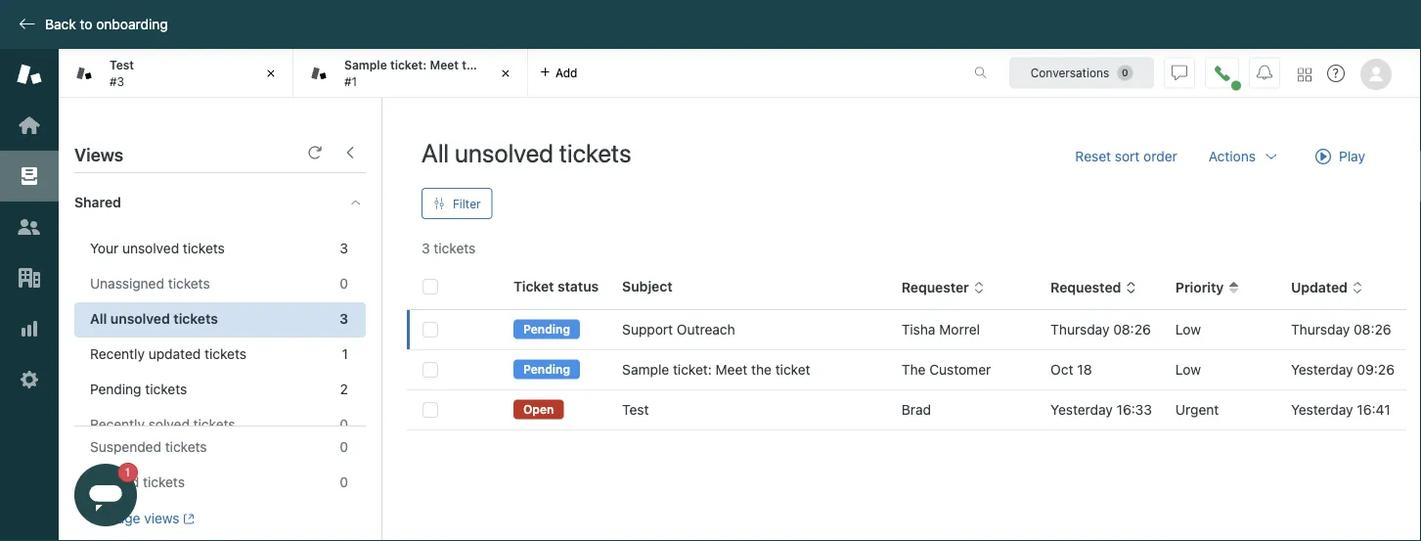 Task type: locate. For each thing, give the bounding box(es) containing it.
0 horizontal spatial meet
[[430, 58, 459, 72]]

the inside sample ticket: meet the ticket #1
[[462, 58, 481, 72]]

1 horizontal spatial sample
[[622, 362, 669, 378]]

3
[[340, 240, 348, 256], [422, 240, 430, 256], [339, 311, 348, 327]]

row containing sample ticket: meet the ticket
[[407, 350, 1407, 390]]

reset sort order button
[[1060, 137, 1193, 176]]

outreach
[[677, 321, 735, 338]]

yesterday up yesterday 16:41
[[1291, 362, 1354, 378]]

ticket status
[[514, 278, 599, 294]]

1 vertical spatial the
[[751, 362, 772, 378]]

4 0 from the top
[[340, 474, 348, 490]]

1 0 from the top
[[340, 275, 348, 292]]

onboarding
[[96, 16, 168, 32]]

ticket for sample ticket: meet the ticket #1
[[484, 58, 517, 72]]

tickets down shared dropdown button
[[183, 240, 225, 256]]

shared button
[[59, 173, 330, 232]]

1 horizontal spatial ticket
[[776, 362, 811, 378]]

2 row from the top
[[407, 350, 1407, 390]]

pending tickets
[[90, 381, 187, 397]]

2 0 from the top
[[340, 416, 348, 432]]

organizations image
[[17, 265, 42, 291]]

2 08:26 from the left
[[1354, 321, 1392, 338]]

sample inside sample ticket: meet the ticket #1
[[344, 58, 387, 72]]

2 recently from the top
[[90, 416, 145, 432]]

thursday 08:26
[[1051, 321, 1151, 338], [1291, 321, 1392, 338]]

1 row from the top
[[407, 310, 1407, 350]]

1 horizontal spatial test
[[622, 402, 649, 418]]

requested button
[[1051, 279, 1137, 297]]

3 row from the top
[[407, 390, 1407, 430]]

pending
[[523, 322, 570, 336], [523, 362, 570, 376], [90, 381, 141, 397]]

ticket: left close icon
[[390, 58, 427, 72]]

oct 18
[[1051, 362, 1092, 378]]

1 horizontal spatial 08:26
[[1354, 321, 1392, 338]]

0 vertical spatial recently
[[90, 346, 145, 362]]

08:26 up 09:26
[[1354, 321, 1392, 338]]

0 vertical spatial ticket
[[484, 58, 517, 72]]

3 down the filter button
[[422, 240, 430, 256]]

1 vertical spatial test
[[622, 402, 649, 418]]

unassigned
[[90, 275, 164, 292]]

yesterday 16:33
[[1051, 402, 1152, 418]]

play button
[[1299, 137, 1382, 176]]

1 vertical spatial ticket
[[776, 362, 811, 378]]

priority button
[[1176, 279, 1240, 297]]

ticket: down the 'support outreach' link
[[673, 362, 712, 378]]

0 vertical spatial the
[[462, 58, 481, 72]]

1 tab from the left
[[59, 49, 294, 98]]

tisha morrel
[[902, 321, 980, 338]]

(opens in a new tab) image
[[180, 513, 195, 525]]

0 horizontal spatial ticket:
[[390, 58, 427, 72]]

3 0 from the top
[[340, 439, 348, 455]]

the for sample ticket: meet the ticket #1
[[462, 58, 481, 72]]

0 horizontal spatial sample
[[344, 58, 387, 72]]

08:26 down requested button
[[1114, 321, 1151, 338]]

get help image
[[1328, 65, 1345, 82]]

0 horizontal spatial ticket
[[484, 58, 517, 72]]

zendesk support image
[[17, 62, 42, 87]]

tickets right updated
[[205, 346, 247, 362]]

meet down outreach
[[716, 362, 748, 378]]

test
[[110, 58, 134, 72], [622, 402, 649, 418]]

row up 'the'
[[407, 310, 1407, 350]]

main element
[[0, 49, 59, 541]]

0 horizontal spatial the
[[462, 58, 481, 72]]

1 vertical spatial sample
[[622, 362, 669, 378]]

thursday
[[1051, 321, 1110, 338], [1291, 321, 1350, 338]]

support outreach link
[[622, 320, 735, 339]]

tabs tab list
[[59, 49, 954, 98]]

1 horizontal spatial thursday 08:26
[[1291, 321, 1392, 338]]

test for test #3
[[110, 58, 134, 72]]

tickets down the filter button
[[434, 240, 476, 256]]

1 08:26 from the left
[[1114, 321, 1151, 338]]

thursday 08:26 down requested button
[[1051, 321, 1151, 338]]

updated
[[148, 346, 201, 362]]

views image
[[17, 163, 42, 189]]

urgent
[[1176, 402, 1219, 418]]

reset sort order
[[1076, 148, 1178, 164]]

the for sample ticket: meet the ticket
[[751, 362, 772, 378]]

0 vertical spatial pending
[[523, 322, 570, 336]]

yesterday for yesterday 16:41
[[1291, 402, 1354, 418]]

the customer
[[902, 362, 991, 378]]

recently
[[90, 346, 145, 362], [90, 416, 145, 432]]

the
[[462, 58, 481, 72], [751, 362, 772, 378]]

ticket inside sample ticket: meet the ticket #1
[[484, 58, 517, 72]]

all up the filter button
[[422, 137, 449, 167]]

back
[[45, 16, 76, 32]]

0 vertical spatial sample
[[344, 58, 387, 72]]

2 vertical spatial pending
[[90, 381, 141, 397]]

recently for recently solved tickets
[[90, 416, 145, 432]]

get started image
[[17, 113, 42, 138]]

1 horizontal spatial thursday
[[1291, 321, 1350, 338]]

2 low from the top
[[1176, 362, 1201, 378]]

1 vertical spatial all unsolved tickets
[[90, 311, 218, 327]]

unsolved
[[455, 137, 554, 167], [122, 240, 179, 256], [110, 311, 170, 327]]

close image
[[261, 64, 281, 83]]

tisha
[[902, 321, 936, 338]]

2
[[340, 381, 348, 397]]

2 tab from the left
[[294, 49, 528, 98]]

yesterday 09:26
[[1291, 362, 1395, 378]]

admin image
[[17, 367, 42, 392]]

unsolved up the filter on the top of page
[[455, 137, 554, 167]]

shared heading
[[59, 173, 382, 232]]

1 vertical spatial all
[[90, 311, 107, 327]]

sample inside row
[[622, 362, 669, 378]]

0 vertical spatial ticket:
[[390, 58, 427, 72]]

pending up suspended
[[90, 381, 141, 397]]

yesterday down yesterday 09:26
[[1291, 402, 1354, 418]]

1 vertical spatial recently
[[90, 416, 145, 432]]

requester
[[902, 279, 969, 296]]

open
[[523, 402, 554, 416]]

deleted
[[90, 474, 139, 490]]

ticket: for sample ticket: meet the ticket #1
[[390, 58, 427, 72]]

1 vertical spatial meet
[[716, 362, 748, 378]]

ticket
[[514, 278, 554, 294]]

low
[[1176, 321, 1201, 338], [1176, 362, 1201, 378]]

3 down collapse views pane image
[[340, 240, 348, 256]]

tab containing sample ticket: meet the ticket
[[294, 49, 528, 98]]

0 vertical spatial all unsolved tickets
[[422, 137, 632, 167]]

reporting image
[[17, 316, 42, 341]]

1 horizontal spatial the
[[751, 362, 772, 378]]

0 horizontal spatial 08:26
[[1114, 321, 1151, 338]]

pending up 'open'
[[523, 362, 570, 376]]

sample up #1
[[344, 58, 387, 72]]

test inside tabs tab list
[[110, 58, 134, 72]]

all unsolved tickets down unassigned tickets
[[90, 311, 218, 327]]

unsolved up unassigned tickets
[[122, 240, 179, 256]]

pending down ticket status
[[523, 322, 570, 336]]

low down priority in the bottom right of the page
[[1176, 321, 1201, 338]]

3 tickets
[[422, 240, 476, 256]]

sample for sample ticket: meet the ticket #1
[[344, 58, 387, 72]]

0 horizontal spatial all
[[90, 311, 107, 327]]

recently up "pending tickets"
[[90, 346, 145, 362]]

recently updated tickets
[[90, 346, 247, 362]]

0 vertical spatial all
[[422, 137, 449, 167]]

close image
[[496, 64, 516, 83]]

0 horizontal spatial test
[[110, 58, 134, 72]]

deleted tickets
[[90, 474, 185, 490]]

tickets down solved
[[165, 439, 207, 455]]

meet
[[430, 58, 459, 72], [716, 362, 748, 378]]

tickets right solved
[[193, 416, 235, 432]]

all down unassigned
[[90, 311, 107, 327]]

1 horizontal spatial meet
[[716, 362, 748, 378]]

2 thursday 08:26 from the left
[[1291, 321, 1392, 338]]

1 horizontal spatial ticket:
[[673, 362, 712, 378]]

row down 'the'
[[407, 390, 1407, 430]]

0 vertical spatial low
[[1176, 321, 1201, 338]]

0 horizontal spatial thursday 08:26
[[1051, 321, 1151, 338]]

0
[[340, 275, 348, 292], [340, 416, 348, 432], [340, 439, 348, 455], [340, 474, 348, 490]]

the inside sample ticket: meet the ticket link
[[751, 362, 772, 378]]

yesterday
[[1291, 362, 1354, 378], [1051, 402, 1113, 418], [1291, 402, 1354, 418]]

1 vertical spatial low
[[1176, 362, 1201, 378]]

collapse views pane image
[[342, 145, 358, 160]]

sample
[[344, 58, 387, 72], [622, 362, 669, 378]]

3 up 1
[[339, 311, 348, 327]]

16:41
[[1357, 402, 1391, 418]]

row up brad
[[407, 350, 1407, 390]]

meet inside sample ticket: meet the ticket #1
[[430, 58, 459, 72]]

meet left close icon
[[430, 58, 459, 72]]

recently up suspended
[[90, 416, 145, 432]]

your
[[90, 240, 119, 256]]

thursday 08:26 up yesterday 09:26
[[1291, 321, 1392, 338]]

test up #3
[[110, 58, 134, 72]]

1 recently from the top
[[90, 346, 145, 362]]

all
[[422, 137, 449, 167], [90, 311, 107, 327]]

actions
[[1209, 148, 1256, 164]]

1 thursday 08:26 from the left
[[1051, 321, 1151, 338]]

08:26
[[1114, 321, 1151, 338], [1354, 321, 1392, 338]]

ticket: inside sample ticket: meet the ticket #1
[[390, 58, 427, 72]]

1 horizontal spatial all unsolved tickets
[[422, 137, 632, 167]]

requester button
[[902, 279, 985, 297]]

thursday down updated at right
[[1291, 321, 1350, 338]]

ticket
[[484, 58, 517, 72], [776, 362, 811, 378]]

test link
[[622, 400, 649, 420]]

ticket:
[[390, 58, 427, 72], [673, 362, 712, 378]]

tab
[[59, 49, 294, 98], [294, 49, 528, 98]]

0 vertical spatial test
[[110, 58, 134, 72]]

0 vertical spatial meet
[[430, 58, 459, 72]]

sample for sample ticket: meet the ticket
[[622, 362, 669, 378]]

thursday up 18
[[1051, 321, 1110, 338]]

all unsolved tickets
[[422, 137, 632, 167], [90, 311, 218, 327]]

1 vertical spatial ticket:
[[673, 362, 712, 378]]

unsolved down unassigned tickets
[[110, 311, 170, 327]]

row
[[407, 310, 1407, 350], [407, 350, 1407, 390], [407, 390, 1407, 430]]

meet for sample ticket: meet the ticket #1
[[430, 58, 459, 72]]

test down support
[[622, 402, 649, 418]]

1 thursday from the left
[[1051, 321, 1110, 338]]

0 horizontal spatial thursday
[[1051, 321, 1110, 338]]

low up urgent
[[1176, 362, 1201, 378]]

sample down support
[[622, 362, 669, 378]]

tickets
[[559, 137, 632, 167], [183, 240, 225, 256], [434, 240, 476, 256], [168, 275, 210, 292], [174, 311, 218, 327], [205, 346, 247, 362], [145, 381, 187, 397], [193, 416, 235, 432], [165, 439, 207, 455], [143, 474, 185, 490]]

button displays agent's chat status as invisible. image
[[1172, 65, 1188, 81]]

yesterday down 18
[[1051, 402, 1113, 418]]

refresh views pane image
[[307, 145, 323, 160]]

ticket for sample ticket: meet the ticket
[[776, 362, 811, 378]]

all unsolved tickets up the filter on the top of page
[[422, 137, 632, 167]]



Task type: vqa. For each thing, say whether or not it's contained in the screenshot.
row containing Sample ticket: Meet the ticket
yes



Task type: describe. For each thing, give the bounding box(es) containing it.
suspended
[[90, 439, 161, 455]]

2 vertical spatial unsolved
[[110, 311, 170, 327]]

filter button
[[422, 188, 493, 219]]

#1
[[344, 74, 357, 88]]

sample ticket: meet the ticket link
[[622, 360, 811, 380]]

0 horizontal spatial all unsolved tickets
[[90, 311, 218, 327]]

sort
[[1115, 148, 1140, 164]]

manage views
[[90, 510, 180, 526]]

0 for unassigned tickets
[[340, 275, 348, 292]]

tickets down add
[[559, 137, 632, 167]]

play
[[1339, 148, 1366, 164]]

0 for recently solved tickets
[[340, 416, 348, 432]]

1
[[342, 346, 348, 362]]

meet for sample ticket: meet the ticket
[[716, 362, 748, 378]]

customer
[[930, 362, 991, 378]]

1 vertical spatial pending
[[523, 362, 570, 376]]

back to onboarding
[[45, 16, 168, 32]]

zendesk products image
[[1298, 68, 1312, 82]]

recently solved tickets
[[90, 416, 235, 432]]

sample ticket: meet the ticket
[[622, 362, 811, 378]]

2 thursday from the left
[[1291, 321, 1350, 338]]

conversations
[[1031, 66, 1110, 80]]

0 for suspended tickets
[[340, 439, 348, 455]]

subject
[[622, 278, 673, 294]]

#3
[[110, 74, 124, 88]]

tickets down your unsolved tickets
[[168, 275, 210, 292]]

09:26
[[1357, 362, 1395, 378]]

1 low from the top
[[1176, 321, 1201, 338]]

manage
[[90, 510, 140, 526]]

reset
[[1076, 148, 1111, 164]]

solved
[[148, 416, 190, 432]]

support
[[622, 321, 673, 338]]

brad
[[902, 402, 931, 418]]

1 horizontal spatial all
[[422, 137, 449, 167]]

tab containing test
[[59, 49, 294, 98]]

test for test
[[622, 402, 649, 418]]

3 for all unsolved tickets
[[339, 311, 348, 327]]

add
[[556, 66, 578, 80]]

back to onboarding link
[[0, 16, 178, 33]]

test #3
[[110, 58, 134, 88]]

row containing test
[[407, 390, 1407, 430]]

suspended tickets
[[90, 439, 207, 455]]

updated button
[[1291, 279, 1364, 297]]

views
[[74, 144, 123, 165]]

to
[[80, 16, 92, 32]]

priority
[[1176, 279, 1224, 296]]

status
[[558, 278, 599, 294]]

morrel
[[940, 321, 980, 338]]

unassigned tickets
[[90, 275, 210, 292]]

shared
[[74, 194, 121, 210]]

views
[[144, 510, 180, 526]]

oct
[[1051, 362, 1074, 378]]

the
[[902, 362, 926, 378]]

ticket: for sample ticket: meet the ticket
[[673, 362, 712, 378]]

add button
[[528, 49, 589, 97]]

actions button
[[1193, 137, 1295, 176]]

customers image
[[17, 214, 42, 240]]

zendesk image
[[0, 539, 59, 541]]

tickets down recently updated tickets
[[145, 381, 187, 397]]

yesterday for yesterday 09:26
[[1291, 362, 1354, 378]]

conversations button
[[1010, 57, 1154, 89]]

support outreach
[[622, 321, 735, 338]]

1 vertical spatial unsolved
[[122, 240, 179, 256]]

tickets up views
[[143, 474, 185, 490]]

recently for recently updated tickets
[[90, 346, 145, 362]]

your unsolved tickets
[[90, 240, 225, 256]]

yesterday for yesterday 16:33
[[1051, 402, 1113, 418]]

16:33
[[1117, 402, 1152, 418]]

0 for deleted tickets
[[340, 474, 348, 490]]

18
[[1078, 362, 1092, 378]]

updated
[[1291, 279, 1348, 296]]

sample ticket: meet the ticket #1
[[344, 58, 517, 88]]

requested
[[1051, 279, 1122, 296]]

row containing support outreach
[[407, 310, 1407, 350]]

manage views link
[[90, 510, 195, 527]]

filter
[[453, 197, 481, 210]]

tickets up updated
[[174, 311, 218, 327]]

3 for your unsolved tickets
[[340, 240, 348, 256]]

yesterday 16:41
[[1291, 402, 1391, 418]]

order
[[1144, 148, 1178, 164]]

0 vertical spatial unsolved
[[455, 137, 554, 167]]

notifications image
[[1257, 65, 1273, 81]]



